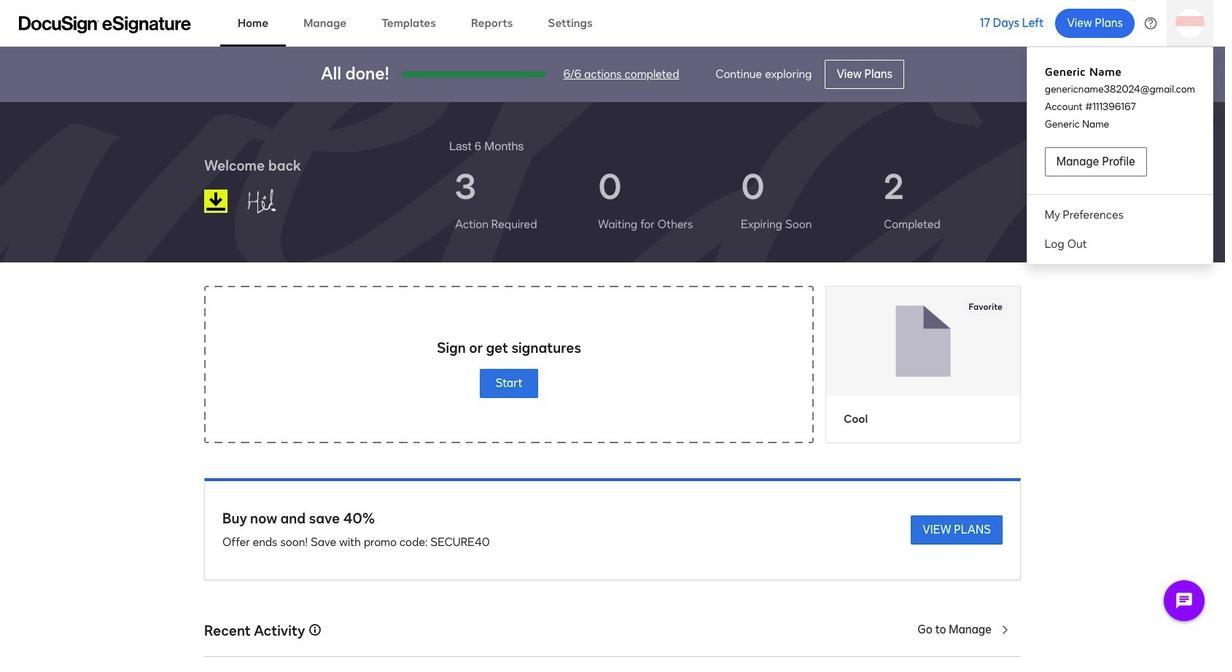 Task type: describe. For each thing, give the bounding box(es) containing it.
use cool image
[[826, 287, 1020, 396]]

your uploaded profile image image
[[1176, 8, 1205, 38]]

docusignlogo image
[[204, 190, 228, 213]]



Task type: locate. For each thing, give the bounding box(es) containing it.
list
[[449, 155, 1021, 245]]

account navigation element
[[1027, 52, 1213, 259]]

generic name image
[[240, 182, 316, 220]]

docusign esignature image
[[19, 16, 191, 33]]

heading
[[449, 137, 524, 155]]



Task type: vqa. For each thing, say whether or not it's contained in the screenshot.
the top Need to Sign icon
no



